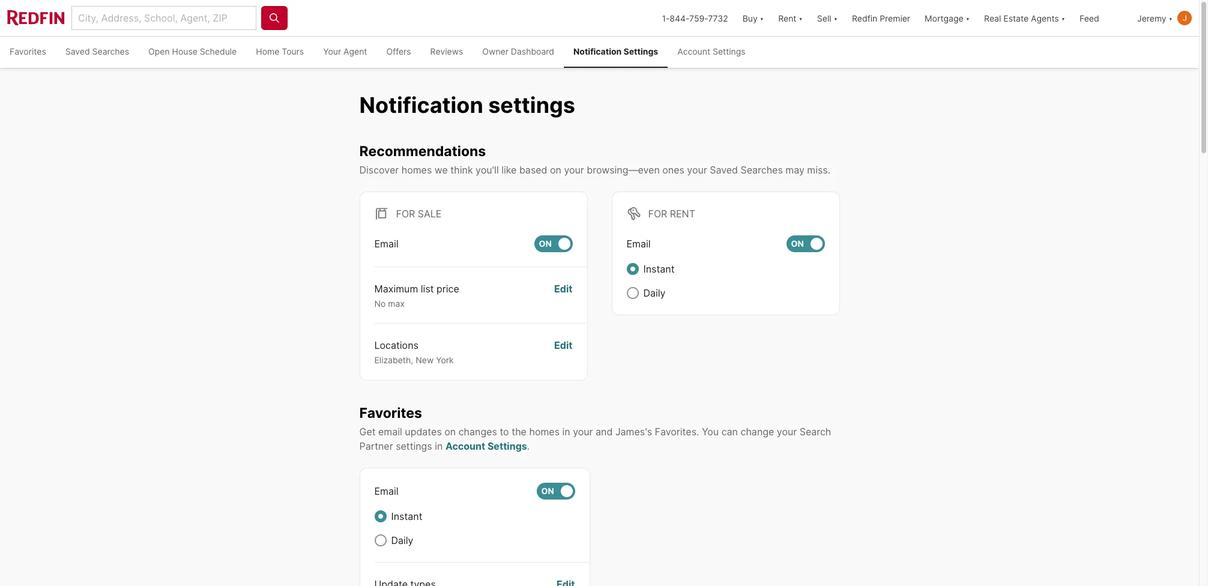 Task type: vqa. For each thing, say whether or not it's contained in the screenshot.
Cass
no



Task type: describe. For each thing, give the bounding box(es) containing it.
rent ▾ button
[[779, 0, 803, 36]]

account settings
[[678, 46, 746, 56]]

searches inside recommendations discover homes we think you'll like based on your browsing—even ones your saved searches may miss.
[[741, 164, 783, 176]]

settings for notification settings
[[624, 46, 658, 56]]

instant for the left instant option
[[391, 510, 423, 522]]

▾ for rent ▾
[[799, 13, 803, 23]]

email
[[378, 426, 402, 438]]

real
[[985, 13, 1002, 23]]

edit for price
[[554, 283, 573, 295]]

edit button for price
[[554, 282, 573, 309]]

get email updates on changes to the homes in your and james's favorites.
[[360, 426, 699, 438]]

for for for sale
[[396, 208, 415, 220]]

edit for new
[[554, 340, 573, 352]]

mortgage ▾ button
[[925, 0, 970, 36]]

notification settings link
[[564, 37, 668, 68]]

your right ones
[[687, 164, 707, 176]]

max
[[388, 298, 405, 309]]

email for for rent
[[627, 238, 651, 250]]

mortgage
[[925, 13, 964, 23]]

daily for daily option for the left instant option
[[391, 534, 414, 546]]

owner dashboard link
[[473, 37, 564, 68]]

1 vertical spatial on
[[445, 426, 456, 438]]

rent
[[779, 13, 797, 23]]

may
[[786, 164, 805, 176]]

price
[[437, 283, 459, 295]]

think
[[451, 164, 473, 176]]

email for for sale
[[375, 238, 399, 250]]

miss.
[[807, 164, 831, 176]]

0 vertical spatial in
[[563, 426, 570, 438]]

your agent link
[[314, 37, 377, 68]]

list
[[421, 283, 434, 295]]

jeremy
[[1138, 13, 1167, 23]]

locations elizabeth, new york
[[375, 340, 454, 365]]

search
[[800, 426, 832, 438]]

ones
[[663, 164, 685, 176]]

based
[[520, 164, 548, 176]]

saved searches link
[[56, 37, 139, 68]]

real estate agents ▾ link
[[985, 0, 1066, 36]]

saved inside recommendations discover homes we think you'll like based on your browsing—even ones your saved searches may miss.
[[710, 164, 738, 176]]

1-844-759-7732 link
[[662, 13, 728, 23]]

0 vertical spatial searches
[[92, 46, 129, 56]]

we
[[435, 164, 448, 176]]

estate
[[1004, 13, 1029, 23]]

no
[[375, 298, 386, 309]]

real estate agents ▾ button
[[977, 0, 1073, 36]]

1-
[[662, 13, 670, 23]]

dashboard
[[511, 46, 554, 56]]

and
[[596, 426, 613, 438]]

settings for account settings
[[713, 46, 746, 56]]

open
[[148, 46, 170, 56]]

account for account settings .
[[446, 440, 485, 452]]

instant for the right instant option
[[644, 263, 675, 275]]

saved searches
[[65, 46, 129, 56]]

sell ▾ button
[[810, 0, 845, 36]]

your inside you can change your search partner settings in
[[777, 426, 797, 438]]

recommendations discover homes we think you'll like based on your browsing—even ones your saved searches may miss.
[[360, 143, 831, 176]]

1 horizontal spatial account settings link
[[668, 37, 755, 68]]

maximum list price no max
[[375, 283, 459, 309]]

new
[[416, 355, 434, 365]]

buy ▾ button
[[736, 0, 771, 36]]

owner dashboard
[[483, 46, 554, 56]]

▾ for buy ▾
[[760, 13, 764, 23]]

you can change your search partner settings in
[[360, 426, 832, 452]]

email down 'partner'
[[375, 485, 399, 497]]

redfin premier
[[852, 13, 911, 23]]

favorites link
[[0, 37, 56, 68]]

tours
[[282, 46, 304, 56]]

jeremy ▾
[[1138, 13, 1173, 23]]

mortgage ▾ button
[[918, 0, 977, 36]]

for rent
[[648, 208, 696, 220]]

owner
[[483, 46, 509, 56]]

the
[[512, 426, 527, 438]]

City, Address, School, Agent, ZIP search field
[[71, 6, 256, 30]]

on for sale
[[539, 238, 552, 249]]

feed button
[[1073, 0, 1130, 36]]

on inside recommendations discover homes we think you'll like based on your browsing—even ones your saved searches may miss.
[[550, 164, 562, 176]]

home tours
[[256, 46, 304, 56]]

open house schedule
[[148, 46, 237, 56]]

1 vertical spatial favorites
[[360, 405, 422, 422]]

account settings .
[[446, 440, 530, 452]]

0 vertical spatial favorites
[[10, 46, 46, 56]]

home tours link
[[246, 37, 314, 68]]

premier
[[880, 13, 911, 23]]

settings inside you can change your search partner settings in
[[396, 440, 432, 452]]

agent
[[344, 46, 367, 56]]

schedule
[[200, 46, 237, 56]]

0 horizontal spatial account settings link
[[446, 440, 527, 452]]

offers link
[[377, 37, 421, 68]]

for sale
[[396, 208, 442, 220]]

buy ▾ button
[[743, 0, 764, 36]]



Task type: locate. For each thing, give the bounding box(es) containing it.
york
[[436, 355, 454, 365]]

▾ right the rent
[[799, 13, 803, 23]]

1 edit from the top
[[554, 283, 573, 295]]

0 vertical spatial saved
[[65, 46, 90, 56]]

homes down recommendations
[[402, 164, 432, 176]]

0 horizontal spatial searches
[[92, 46, 129, 56]]

real estate agents ▾
[[985, 13, 1066, 23]]

rent
[[670, 208, 696, 220]]

edit button
[[554, 282, 573, 309], [554, 338, 573, 366]]

your agent
[[323, 46, 367, 56]]

1 horizontal spatial instant
[[644, 263, 675, 275]]

settings
[[488, 92, 575, 118], [396, 440, 432, 452]]

1 horizontal spatial account
[[678, 46, 711, 56]]

searches left may
[[741, 164, 783, 176]]

0 vertical spatial notification
[[574, 46, 622, 56]]

0 horizontal spatial saved
[[65, 46, 90, 56]]

redfin
[[852, 13, 878, 23]]

759-
[[690, 13, 708, 23]]

discover
[[360, 164, 399, 176]]

maximum
[[375, 283, 418, 295]]

0 horizontal spatial settings
[[488, 440, 527, 452]]

notification for notification settings
[[360, 92, 483, 118]]

▾ left user photo
[[1169, 13, 1173, 23]]

submit search image
[[268, 12, 281, 24]]

favorites.
[[655, 426, 699, 438]]

1 for from the left
[[396, 208, 415, 220]]

0 horizontal spatial on
[[445, 426, 456, 438]]

0 vertical spatial homes
[[402, 164, 432, 176]]

0 vertical spatial instant radio
[[627, 263, 639, 275]]

sell
[[817, 13, 832, 23]]

buy ▾
[[743, 13, 764, 23]]

account settings link
[[668, 37, 755, 68], [446, 440, 527, 452]]

james's
[[616, 426, 652, 438]]

▾
[[760, 13, 764, 23], [799, 13, 803, 23], [834, 13, 838, 23], [966, 13, 970, 23], [1062, 13, 1066, 23], [1169, 13, 1173, 23]]

2 edit from the top
[[554, 340, 573, 352]]

your
[[323, 46, 341, 56]]

homes up .
[[529, 426, 560, 438]]

1-844-759-7732
[[662, 13, 728, 23]]

0 vertical spatial settings
[[488, 92, 575, 118]]

in left and
[[563, 426, 570, 438]]

partner
[[360, 440, 393, 452]]

notification
[[574, 46, 622, 56], [360, 92, 483, 118]]

0 horizontal spatial favorites
[[10, 46, 46, 56]]

3 ▾ from the left
[[834, 13, 838, 23]]

1 horizontal spatial saved
[[710, 164, 738, 176]]

▾ right agents
[[1062, 13, 1066, 23]]

for for for rent
[[648, 208, 668, 220]]

daily radio for the right instant option
[[627, 287, 639, 299]]

1 horizontal spatial settings
[[624, 46, 658, 56]]

like
[[502, 164, 517, 176]]

rent ▾ button
[[771, 0, 810, 36]]

for
[[396, 208, 415, 220], [648, 208, 668, 220]]

4 ▾ from the left
[[966, 13, 970, 23]]

1 horizontal spatial daily radio
[[627, 287, 639, 299]]

None checkbox
[[534, 235, 573, 252], [787, 235, 825, 252], [537, 483, 575, 499], [534, 235, 573, 252], [787, 235, 825, 252], [537, 483, 575, 499]]

2 horizontal spatial settings
[[713, 46, 746, 56]]

sale
[[418, 208, 442, 220]]

in down the updates
[[435, 440, 443, 452]]

daily for the right instant option's daily option
[[644, 287, 666, 299]]

you
[[702, 426, 719, 438]]

0 horizontal spatial instant radio
[[375, 510, 387, 522]]

rent ▾
[[779, 13, 803, 23]]

mortgage ▾
[[925, 13, 970, 23]]

0 horizontal spatial daily radio
[[375, 534, 387, 546]]

settings for account settings .
[[488, 440, 527, 452]]

user photo image
[[1178, 11, 1192, 25]]

0 vertical spatial edit
[[554, 283, 573, 295]]

▾ right sell
[[834, 13, 838, 23]]

account settings link down 7732
[[668, 37, 755, 68]]

0 horizontal spatial homes
[[402, 164, 432, 176]]

1 horizontal spatial daily
[[644, 287, 666, 299]]

elizabeth,
[[375, 355, 413, 365]]

6 ▾ from the left
[[1169, 13, 1173, 23]]

0 vertical spatial daily radio
[[627, 287, 639, 299]]

.
[[527, 440, 530, 452]]

1 vertical spatial instant radio
[[375, 510, 387, 522]]

you'll
[[476, 164, 499, 176]]

email down for sale
[[375, 238, 399, 250]]

edit button for new
[[554, 338, 573, 366]]

browsing—even
[[587, 164, 660, 176]]

account settings link down the changes
[[446, 440, 527, 452]]

on right the updates
[[445, 426, 456, 438]]

updates
[[405, 426, 442, 438]]

0 vertical spatial on
[[550, 164, 562, 176]]

1 vertical spatial account settings link
[[446, 440, 527, 452]]

0 vertical spatial account
[[678, 46, 711, 56]]

on
[[550, 164, 562, 176], [445, 426, 456, 438]]

0 vertical spatial instant
[[644, 263, 675, 275]]

0 horizontal spatial daily
[[391, 534, 414, 546]]

on right based
[[550, 164, 562, 176]]

1 vertical spatial saved
[[710, 164, 738, 176]]

to
[[500, 426, 509, 438]]

account down the changes
[[446, 440, 485, 452]]

account for account settings
[[678, 46, 711, 56]]

1 vertical spatial daily
[[391, 534, 414, 546]]

agents
[[1031, 13, 1059, 23]]

0 horizontal spatial account
[[446, 440, 485, 452]]

1 horizontal spatial in
[[563, 426, 570, 438]]

0 horizontal spatial notification
[[360, 92, 483, 118]]

for left sale
[[396, 208, 415, 220]]

▾ for mortgage ▾
[[966, 13, 970, 23]]

settings
[[624, 46, 658, 56], [713, 46, 746, 56], [488, 440, 527, 452]]

notification settings
[[360, 92, 575, 118]]

▾ right mortgage
[[966, 13, 970, 23]]

recommendations
[[360, 143, 486, 160]]

notification settings
[[574, 46, 658, 56]]

searches left open
[[92, 46, 129, 56]]

for left rent
[[648, 208, 668, 220]]

email
[[375, 238, 399, 250], [627, 238, 651, 250], [375, 485, 399, 497]]

1 vertical spatial searches
[[741, 164, 783, 176]]

1 vertical spatial in
[[435, 440, 443, 452]]

house
[[172, 46, 198, 56]]

home
[[256, 46, 280, 56]]

redfin premier button
[[845, 0, 918, 36]]

0 horizontal spatial settings
[[396, 440, 432, 452]]

2 edit button from the top
[[554, 338, 573, 366]]

in inside you can change your search partner settings in
[[435, 440, 443, 452]]

0 horizontal spatial instant
[[391, 510, 423, 522]]

reviews
[[430, 46, 463, 56]]

edit
[[554, 283, 573, 295], [554, 340, 573, 352]]

on
[[539, 238, 552, 249], [791, 238, 804, 249], [542, 486, 554, 496]]

settings down the updates
[[396, 440, 432, 452]]

1 horizontal spatial for
[[648, 208, 668, 220]]

2 for from the left
[[648, 208, 668, 220]]

1 horizontal spatial homes
[[529, 426, 560, 438]]

1 horizontal spatial settings
[[488, 92, 575, 118]]

1 ▾ from the left
[[760, 13, 764, 23]]

homes inside recommendations discover homes we think you'll like based on your browsing—even ones your saved searches may miss.
[[402, 164, 432, 176]]

account down 1-844-759-7732 on the right of page
[[678, 46, 711, 56]]

email down for rent
[[627, 238, 651, 250]]

daily
[[644, 287, 666, 299], [391, 534, 414, 546]]

open house schedule link
[[139, 37, 246, 68]]

saved right ones
[[710, 164, 738, 176]]

5 ▾ from the left
[[1062, 13, 1066, 23]]

0 vertical spatial account settings link
[[668, 37, 755, 68]]

0 horizontal spatial in
[[435, 440, 443, 452]]

1 horizontal spatial searches
[[741, 164, 783, 176]]

can
[[722, 426, 738, 438]]

offers
[[387, 46, 411, 56]]

▾ for jeremy ▾
[[1169, 13, 1173, 23]]

0 vertical spatial edit button
[[554, 282, 573, 309]]

1 horizontal spatial notification
[[574, 46, 622, 56]]

1 edit button from the top
[[554, 282, 573, 309]]

locations
[[375, 340, 419, 352]]

1 horizontal spatial instant radio
[[627, 263, 639, 275]]

0 vertical spatial daily
[[644, 287, 666, 299]]

1 vertical spatial edit button
[[554, 338, 573, 366]]

▾ right buy in the right top of the page
[[760, 13, 764, 23]]

account
[[678, 46, 711, 56], [446, 440, 485, 452]]

1 vertical spatial edit
[[554, 340, 573, 352]]

Instant radio
[[627, 263, 639, 275], [375, 510, 387, 522]]

1 vertical spatial instant
[[391, 510, 423, 522]]

daily radio for the left instant option
[[375, 534, 387, 546]]

notification for notification settings
[[574, 46, 622, 56]]

get
[[360, 426, 376, 438]]

844-
[[670, 13, 690, 23]]

your left and
[[573, 426, 593, 438]]

0 horizontal spatial for
[[396, 208, 415, 220]]

your right based
[[564, 164, 584, 176]]

7732
[[708, 13, 728, 23]]

searches
[[92, 46, 129, 56], [741, 164, 783, 176]]

1 vertical spatial account
[[446, 440, 485, 452]]

change
[[741, 426, 774, 438]]

Daily radio
[[627, 287, 639, 299], [375, 534, 387, 546]]

1 horizontal spatial favorites
[[360, 405, 422, 422]]

2 ▾ from the left
[[799, 13, 803, 23]]

in
[[563, 426, 570, 438], [435, 440, 443, 452]]

1 vertical spatial settings
[[396, 440, 432, 452]]

sell ▾
[[817, 13, 838, 23]]

feed
[[1080, 13, 1100, 23]]

your left search
[[777, 426, 797, 438]]

1 vertical spatial daily radio
[[375, 534, 387, 546]]

1 vertical spatial notification
[[360, 92, 483, 118]]

saved right favorites link
[[65, 46, 90, 56]]

1 horizontal spatial on
[[550, 164, 562, 176]]

settings down dashboard
[[488, 92, 575, 118]]

1 vertical spatial homes
[[529, 426, 560, 438]]

on for rent
[[791, 238, 804, 249]]

▾ for sell ▾
[[834, 13, 838, 23]]



